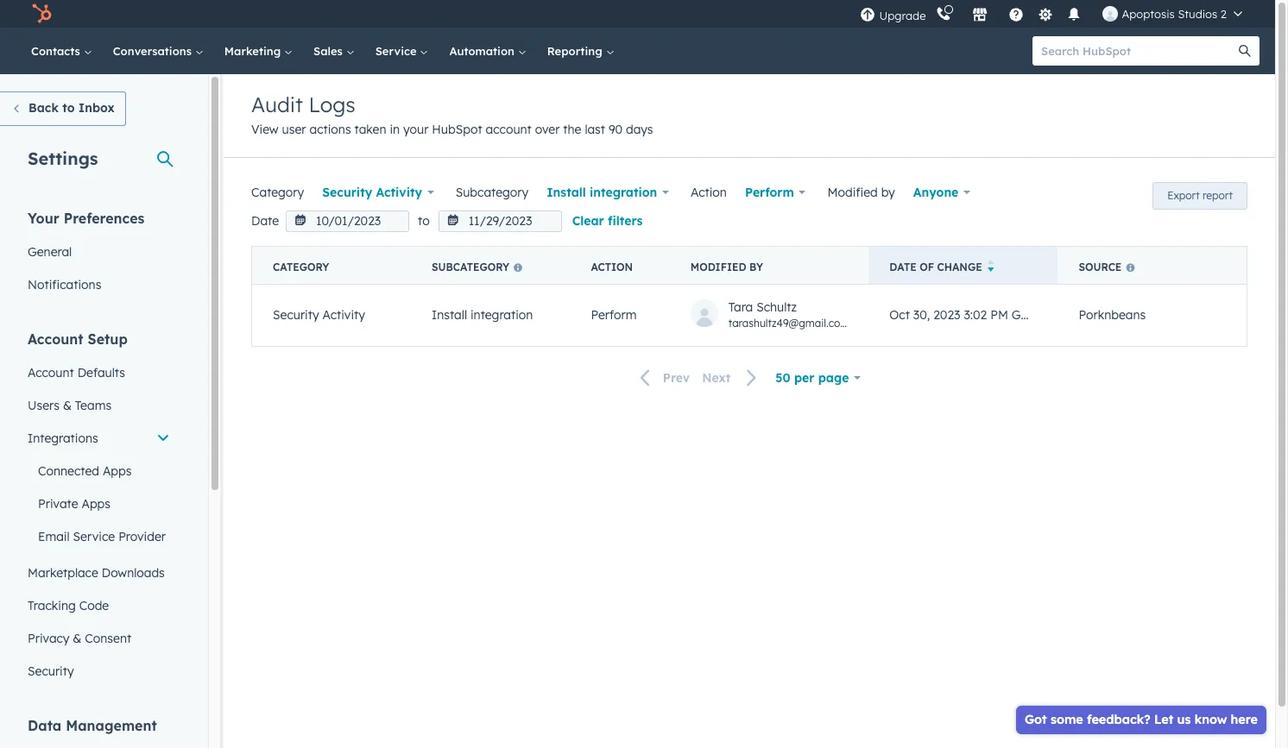 Task type: describe. For each thing, give the bounding box(es) containing it.
schultz
[[757, 300, 797, 315]]

data management element
[[28, 717, 180, 749]]

export report
[[1168, 189, 1233, 202]]

account for account setup
[[28, 331, 83, 348]]

your preferences
[[28, 210, 145, 227]]

1 mm/dd/yyyy text field from the left
[[286, 211, 409, 232]]

privacy & consent link
[[17, 623, 180, 655]]

general
[[28, 244, 72, 260]]

perform button
[[734, 175, 817, 210]]

& for privacy
[[73, 631, 82, 647]]

pm
[[991, 308, 1009, 323]]

privacy & consent
[[28, 631, 131, 647]]

source
[[1079, 261, 1122, 274]]

hubspot link
[[21, 3, 65, 24]]

security inside security link
[[28, 664, 74, 680]]

your preferences element
[[17, 209, 180, 301]]

apoptosis studios 2
[[1122, 7, 1227, 21]]

1 vertical spatial integration
[[471, 308, 533, 323]]

export report button
[[1153, 182, 1248, 210]]

1 vertical spatial to
[[418, 213, 430, 229]]

conversations
[[113, 44, 195, 58]]

marketplaces image
[[973, 8, 988, 23]]

tara schultz tarashultz49@gmail.com
[[729, 300, 850, 330]]

automation link
[[439, 28, 537, 74]]

category for security activity
[[273, 261, 329, 274]]

Search HubSpot search field
[[1033, 36, 1244, 66]]

descending sort. press to sort ascending. element
[[988, 260, 994, 274]]

0 horizontal spatial by
[[750, 261, 764, 274]]

gmt
[[1012, 308, 1038, 323]]

hubspot image
[[31, 3, 52, 24]]

page
[[818, 370, 849, 386]]

tracking
[[28, 598, 76, 614]]

apps for connected apps
[[103, 464, 132, 479]]

email service provider
[[38, 529, 166, 545]]

connected apps link
[[17, 455, 180, 488]]

studios
[[1178, 7, 1218, 21]]

change
[[938, 261, 983, 274]]

next button
[[696, 367, 768, 390]]

date for date
[[251, 213, 279, 229]]

prev
[[663, 371, 690, 386]]

2
[[1221, 7, 1227, 21]]

users
[[28, 398, 60, 414]]

activity inside security activity popup button
[[376, 185, 422, 200]]

integrations button
[[17, 422, 180, 455]]

notifications link
[[17, 269, 180, 301]]

prev button
[[630, 367, 696, 390]]

1 vertical spatial action
[[591, 261, 633, 274]]

of
[[920, 261, 934, 274]]

pagination navigation
[[630, 367, 768, 390]]

category for subcategory
[[251, 185, 304, 200]]

back to inbox link
[[0, 92, 126, 126]]

upgrade image
[[861, 7, 876, 23]]

account defaults
[[28, 365, 125, 381]]

security activity button
[[311, 175, 445, 210]]

contacts
[[31, 44, 84, 58]]

30,
[[914, 308, 930, 323]]

contacts link
[[21, 28, 103, 74]]

view
[[251, 122, 279, 137]]

security link
[[17, 655, 180, 688]]

1 vertical spatial security activity
[[273, 308, 365, 323]]

private apps
[[38, 497, 111, 512]]

porknbeans
[[1079, 308, 1146, 323]]

last
[[585, 122, 605, 137]]

integrations
[[28, 431, 98, 446]]

clear
[[572, 213, 604, 229]]

users & teams
[[28, 398, 111, 414]]

apoptosis studios 2 button
[[1093, 0, 1253, 28]]

private apps link
[[17, 488, 180, 521]]

email service provider link
[[17, 521, 180, 554]]

provider
[[118, 529, 166, 545]]

tracking code
[[28, 598, 109, 614]]

1 vertical spatial perform
[[591, 308, 637, 323]]

0 horizontal spatial to
[[62, 100, 75, 116]]

search button
[[1231, 36, 1260, 66]]

notifications button
[[1060, 0, 1089, 28]]

menu containing apoptosis studios 2
[[859, 0, 1255, 28]]

date for date of change
[[890, 261, 917, 274]]

marketing
[[224, 44, 284, 58]]

consent
[[85, 631, 131, 647]]

marketplaces button
[[962, 0, 999, 28]]

perform inside popup button
[[745, 185, 794, 200]]

notifications image
[[1067, 8, 1083, 23]]

3:02
[[964, 308, 987, 323]]

report
[[1203, 189, 1233, 202]]

taken
[[355, 122, 386, 137]]

back to inbox
[[28, 100, 115, 116]]

preferences
[[64, 210, 145, 227]]

install integration inside install integration popup button
[[547, 185, 657, 200]]

teams
[[75, 398, 111, 414]]

install integration button
[[536, 175, 681, 210]]

date of change button
[[869, 246, 1058, 284]]

settings image
[[1038, 7, 1054, 23]]

filters
[[608, 213, 643, 229]]

90
[[609, 122, 623, 137]]

tara
[[729, 300, 753, 315]]



Task type: locate. For each thing, give the bounding box(es) containing it.
conversations link
[[103, 28, 214, 74]]

service down private apps link
[[73, 529, 115, 545]]

category
[[251, 185, 304, 200], [273, 261, 329, 274]]

back
[[28, 100, 59, 116]]

export
[[1168, 189, 1200, 202]]

1 account from the top
[[28, 331, 83, 348]]

anyone
[[914, 185, 959, 200]]

2 horizontal spatial security
[[322, 185, 372, 200]]

action down clear filters button
[[591, 261, 633, 274]]

1 horizontal spatial to
[[418, 213, 430, 229]]

help image
[[1009, 8, 1025, 23]]

2 mm/dd/yyyy text field from the left
[[438, 211, 562, 232]]

actions
[[310, 122, 351, 137]]

calling icon image
[[937, 7, 952, 22]]

connected
[[38, 464, 99, 479]]

marketplace downloads link
[[17, 557, 180, 590]]

days
[[626, 122, 653, 137]]

date inside button
[[890, 261, 917, 274]]

inbox
[[78, 100, 115, 116]]

modified right perform popup button
[[828, 185, 878, 200]]

account up account defaults
[[28, 331, 83, 348]]

action
[[691, 185, 727, 200], [591, 261, 633, 274]]

0 horizontal spatial security
[[28, 664, 74, 680]]

0 vertical spatial install
[[547, 185, 586, 200]]

modified by
[[828, 185, 895, 200], [691, 261, 764, 274]]

notifications
[[28, 277, 101, 293]]

apps down connected apps link
[[82, 497, 111, 512]]

clear filters
[[572, 213, 643, 229]]

install inside popup button
[[547, 185, 586, 200]]

1 vertical spatial activity
[[323, 308, 365, 323]]

1 vertical spatial date
[[890, 261, 917, 274]]

account setup element
[[17, 330, 180, 688]]

&
[[63, 398, 72, 414], [73, 631, 82, 647]]

audit logs view user actions taken in your hubspot account over the last 90 days
[[251, 92, 653, 137]]

1 horizontal spatial activity
[[376, 185, 422, 200]]

modified by left anyone
[[828, 185, 895, 200]]

service right sales link
[[375, 44, 420, 58]]

0 vertical spatial service
[[375, 44, 420, 58]]

security activity inside popup button
[[322, 185, 422, 200]]

1 horizontal spatial action
[[691, 185, 727, 200]]

account inside account defaults link
[[28, 365, 74, 381]]

activity
[[376, 185, 422, 200], [323, 308, 365, 323]]

by up the tara at the top of the page
[[750, 261, 764, 274]]

connected apps
[[38, 464, 132, 479]]

0 vertical spatial category
[[251, 185, 304, 200]]

settings link
[[1035, 5, 1057, 23]]

apoptosis
[[1122, 7, 1175, 21]]

1 horizontal spatial modified
[[828, 185, 878, 200]]

oct
[[890, 308, 910, 323]]

1 horizontal spatial install integration
[[547, 185, 657, 200]]

security inside security activity popup button
[[322, 185, 372, 200]]

hubspot
[[432, 122, 482, 137]]

audit
[[251, 92, 303, 117]]

descending sort. press to sort ascending. image
[[988, 260, 994, 272]]

1 vertical spatial install
[[432, 308, 467, 323]]

over
[[535, 122, 560, 137]]

50 per page
[[776, 370, 849, 386]]

1 vertical spatial account
[[28, 365, 74, 381]]

0 horizontal spatial activity
[[323, 308, 365, 323]]

apps inside private apps link
[[82, 497, 111, 512]]

logs
[[309, 92, 356, 117]]

date of change
[[890, 261, 983, 274]]

to right the 'back'
[[62, 100, 75, 116]]

data
[[28, 718, 62, 735]]

account
[[486, 122, 532, 137]]

1 horizontal spatial integration
[[590, 185, 657, 200]]

defaults
[[77, 365, 125, 381]]

next
[[702, 371, 731, 386]]

automation
[[449, 44, 518, 58]]

clear filters button
[[572, 211, 643, 231]]

service link
[[365, 28, 439, 74]]

service
[[375, 44, 420, 58], [73, 529, 115, 545]]

0 vertical spatial to
[[62, 100, 75, 116]]

search image
[[1239, 45, 1251, 57]]

action left perform popup button
[[691, 185, 727, 200]]

0 horizontal spatial mm/dd/yyyy text field
[[286, 211, 409, 232]]

privacy
[[28, 631, 69, 647]]

1 horizontal spatial &
[[73, 631, 82, 647]]

to down security activity popup button
[[418, 213, 430, 229]]

sales
[[314, 44, 346, 58]]

in
[[390, 122, 400, 137]]

50 per page button
[[768, 361, 869, 395]]

1 horizontal spatial install
[[547, 185, 586, 200]]

help button
[[1002, 0, 1032, 28]]

0 vertical spatial modified by
[[828, 185, 895, 200]]

0 horizontal spatial integration
[[471, 308, 533, 323]]

2 account from the top
[[28, 365, 74, 381]]

0 horizontal spatial install integration
[[432, 308, 533, 323]]

& right privacy
[[73, 631, 82, 647]]

sales link
[[303, 28, 365, 74]]

1 vertical spatial install integration
[[432, 308, 533, 323]]

private
[[38, 497, 78, 512]]

0 vertical spatial install integration
[[547, 185, 657, 200]]

setup
[[88, 331, 128, 348]]

apps
[[103, 464, 132, 479], [82, 497, 111, 512]]

0 vertical spatial action
[[691, 185, 727, 200]]

1 vertical spatial category
[[273, 261, 329, 274]]

1 horizontal spatial date
[[890, 261, 917, 274]]

0 vertical spatial apps
[[103, 464, 132, 479]]

0 horizontal spatial perform
[[591, 308, 637, 323]]

by left anyone
[[881, 185, 895, 200]]

perform
[[745, 185, 794, 200], [591, 308, 637, 323]]

calling icon button
[[930, 3, 959, 25]]

menu
[[859, 0, 1255, 28]]

0 horizontal spatial modified
[[691, 261, 747, 274]]

0 vertical spatial security activity
[[322, 185, 422, 200]]

install
[[547, 185, 586, 200], [432, 308, 467, 323]]

1 horizontal spatial mm/dd/yyyy text field
[[438, 211, 562, 232]]

1 vertical spatial security
[[273, 308, 319, 323]]

1 horizontal spatial perform
[[745, 185, 794, 200]]

0 horizontal spatial install
[[432, 308, 467, 323]]

1 vertical spatial service
[[73, 529, 115, 545]]

1 horizontal spatial by
[[881, 185, 895, 200]]

anyone button
[[902, 175, 982, 210]]

settings
[[28, 148, 98, 169]]

tracking code link
[[17, 590, 180, 623]]

1 vertical spatial apps
[[82, 497, 111, 512]]

1 vertical spatial by
[[750, 261, 764, 274]]

modified up the tara at the top of the page
[[691, 261, 747, 274]]

0 horizontal spatial modified by
[[691, 261, 764, 274]]

1 horizontal spatial security
[[273, 308, 319, 323]]

code
[[79, 598, 109, 614]]

& right users
[[63, 398, 72, 414]]

date
[[251, 213, 279, 229], [890, 261, 917, 274]]

apps for private apps
[[82, 497, 111, 512]]

0 vertical spatial &
[[63, 398, 72, 414]]

email
[[38, 529, 70, 545]]

apps inside connected apps link
[[103, 464, 132, 479]]

MM/DD/YYYY text field
[[286, 211, 409, 232], [438, 211, 562, 232]]

users & teams link
[[17, 389, 180, 422]]

0 vertical spatial by
[[881, 185, 895, 200]]

user
[[282, 122, 306, 137]]

service inside account setup element
[[73, 529, 115, 545]]

tara schultz image
[[1103, 6, 1119, 22]]

0 vertical spatial account
[[28, 331, 83, 348]]

reporting
[[547, 44, 606, 58]]

1 vertical spatial subcategory
[[432, 261, 510, 274]]

account setup
[[28, 331, 128, 348]]

per
[[795, 370, 815, 386]]

integration inside popup button
[[590, 185, 657, 200]]

your
[[28, 210, 59, 227]]

security activity
[[322, 185, 422, 200], [273, 308, 365, 323]]

0 vertical spatial perform
[[745, 185, 794, 200]]

2 vertical spatial security
[[28, 664, 74, 680]]

0 horizontal spatial &
[[63, 398, 72, 414]]

0 vertical spatial date
[[251, 213, 279, 229]]

1 horizontal spatial modified by
[[828, 185, 895, 200]]

1 horizontal spatial service
[[375, 44, 420, 58]]

0 horizontal spatial action
[[591, 261, 633, 274]]

account for account defaults
[[28, 365, 74, 381]]

account up users
[[28, 365, 74, 381]]

0 horizontal spatial service
[[73, 529, 115, 545]]

0 horizontal spatial date
[[251, 213, 279, 229]]

apps up private apps link
[[103, 464, 132, 479]]

& for users
[[63, 398, 72, 414]]

reporting link
[[537, 28, 625, 74]]

your
[[403, 122, 429, 137]]

account defaults link
[[17, 357, 180, 389]]

0 vertical spatial activity
[[376, 185, 422, 200]]

marketplace
[[28, 566, 98, 581]]

1 vertical spatial &
[[73, 631, 82, 647]]

1 vertical spatial modified by
[[691, 261, 764, 274]]

the
[[563, 122, 582, 137]]

0 vertical spatial modified
[[828, 185, 878, 200]]

oct 30, 2023 3:02 pm gmt
[[890, 308, 1038, 323]]

security
[[322, 185, 372, 200], [273, 308, 319, 323], [28, 664, 74, 680]]

0 vertical spatial integration
[[590, 185, 657, 200]]

1 vertical spatial modified
[[691, 261, 747, 274]]

0 vertical spatial subcategory
[[456, 185, 529, 200]]

modified by up the tara at the top of the page
[[691, 261, 764, 274]]

account
[[28, 331, 83, 348], [28, 365, 74, 381]]

management
[[66, 718, 157, 735]]

0 vertical spatial security
[[322, 185, 372, 200]]



Task type: vqa. For each thing, say whether or not it's contained in the screenshot.


